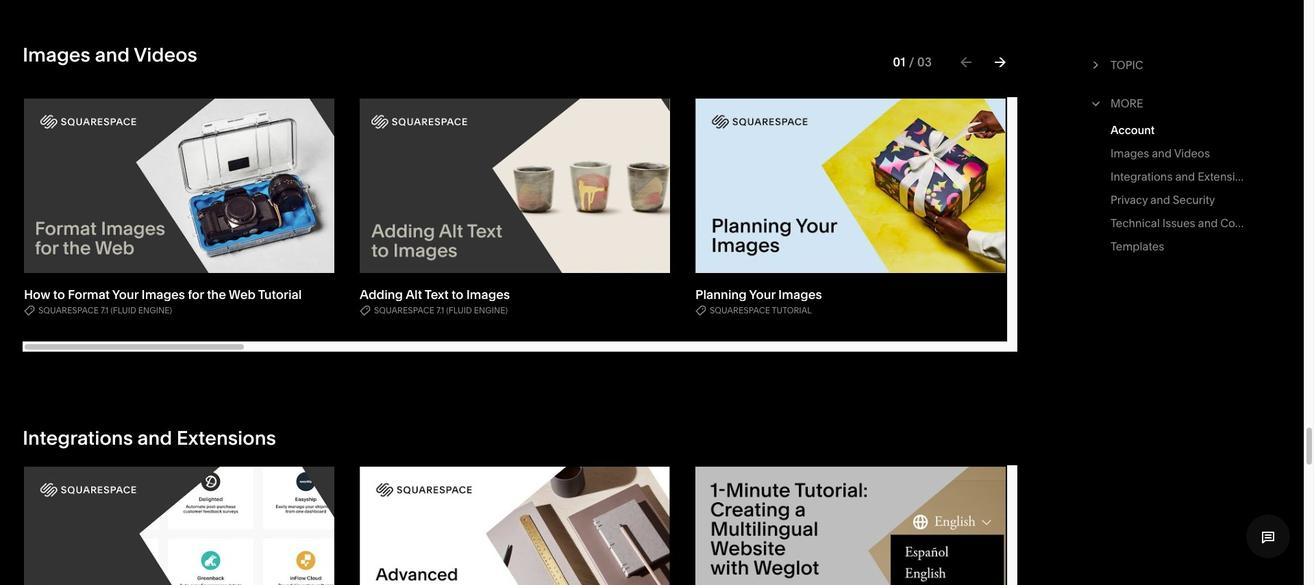 Task type: describe. For each thing, give the bounding box(es) containing it.
templates
[[1111, 240, 1165, 254]]

squarespace tutorial
[[710, 306, 812, 316]]

(fluid for your
[[111, 306, 136, 316]]

integrations and extensions link
[[1111, 167, 1254, 191]]

images inside images and videos link
[[1111, 147, 1150, 160]]

1 horizontal spatial images and videos
[[1111, 147, 1210, 160]]

technical issues and contact us link
[[1111, 214, 1278, 237]]

0 horizontal spatial tutorial
[[258, 287, 302, 303]]

planning
[[696, 287, 747, 303]]

1 horizontal spatial tutorial
[[772, 306, 812, 316]]

more button
[[1088, 86, 1258, 121]]

1 your from the left
[[112, 287, 139, 303]]

security
[[1173, 193, 1215, 207]]

topic link
[[1111, 56, 1258, 75]]

squarespace for alt
[[374, 306, 434, 316]]

format
[[68, 287, 110, 303]]

privacy and security link
[[1111, 191, 1215, 214]]

7.1 for format
[[101, 306, 109, 316]]

more
[[1111, 97, 1144, 110]]

technical
[[1111, 217, 1160, 230]]

topic button
[[1088, 48, 1258, 82]]

alt
[[406, 287, 422, 303]]

technical issues and contact us
[[1111, 217, 1278, 230]]

/
[[909, 54, 915, 70]]

squarespace for your
[[710, 306, 770, 316]]

templates link
[[1111, 237, 1165, 260]]

0 vertical spatial integrations and extensions
[[1111, 170, 1254, 184]]

text
[[425, 287, 449, 303]]

adding alt text to images
[[360, 287, 510, 303]]

adding
[[360, 287, 403, 303]]

01 / 03
[[893, 54, 932, 70]]



Task type: vqa. For each thing, say whether or not it's contained in the screenshot.
topmost Images and Videos
yes



Task type: locate. For each thing, give the bounding box(es) containing it.
tutorial down planning your images
[[772, 306, 812, 316]]

1 horizontal spatial to
[[452, 287, 464, 303]]

2 7.1 from the left
[[436, 306, 444, 316]]

engine) down the adding alt text to images
[[474, 306, 508, 316]]

(fluid down how to format your images for the web tutorial
[[111, 306, 136, 316]]

account link
[[1111, 121, 1155, 144]]

2 to from the left
[[452, 287, 464, 303]]

1 engine) from the left
[[138, 306, 172, 316]]

more link
[[1111, 94, 1258, 113]]

engine) for to
[[474, 306, 508, 316]]

integrations and extensions
[[1111, 170, 1254, 184], [23, 427, 276, 450]]

privacy and security
[[1111, 193, 1215, 207]]

extensions
[[1198, 170, 1254, 184], [177, 427, 276, 450]]

7.1
[[101, 306, 109, 316], [436, 306, 444, 316]]

0 vertical spatial integrations
[[1111, 170, 1173, 184]]

squarespace 7.1 (fluid engine) for text
[[374, 306, 508, 316]]

your
[[112, 287, 139, 303], [749, 287, 776, 303]]

squarespace down format
[[38, 306, 99, 316]]

1 vertical spatial tutorial
[[772, 306, 812, 316]]

your up squarespace tutorial
[[749, 287, 776, 303]]

issues
[[1163, 217, 1196, 230]]

contact
[[1221, 217, 1262, 230]]

squarespace 7.1 (fluid engine) down format
[[38, 306, 172, 316]]

(fluid for to
[[446, 306, 472, 316]]

2 your from the left
[[749, 287, 776, 303]]

7.1 down text
[[436, 306, 444, 316]]

0 horizontal spatial integrations
[[23, 427, 133, 450]]

2 squarespace from the left
[[374, 306, 434, 316]]

2 engine) from the left
[[474, 306, 508, 316]]

2 squarespace 7.1 (fluid engine) from the left
[[374, 306, 508, 316]]

0 vertical spatial extensions
[[1198, 170, 1254, 184]]

web
[[229, 287, 256, 303]]

for
[[188, 287, 204, 303]]

squarespace down alt
[[374, 306, 434, 316]]

squarespace 7.1 (fluid engine) down text
[[374, 306, 508, 316]]

to
[[53, 287, 65, 303], [452, 287, 464, 303]]

1 squarespace 7.1 (fluid engine) from the left
[[38, 306, 172, 316]]

01
[[893, 54, 906, 70]]

squarespace 7.1 (fluid engine)
[[38, 306, 172, 316], [374, 306, 508, 316]]

planning your images
[[696, 287, 822, 303]]

0 horizontal spatial images and videos
[[23, 43, 197, 66]]

2 (fluid from the left
[[446, 306, 472, 316]]

topic
[[1111, 58, 1144, 72]]

to right how
[[53, 287, 65, 303]]

squarespace down planning your images
[[710, 306, 770, 316]]

1 horizontal spatial (fluid
[[446, 306, 472, 316]]

1 horizontal spatial your
[[749, 287, 776, 303]]

0 horizontal spatial engine)
[[138, 306, 172, 316]]

(fluid
[[111, 306, 136, 316], [446, 306, 472, 316]]

1 horizontal spatial integrations
[[1111, 170, 1173, 184]]

3 squarespace from the left
[[710, 306, 770, 316]]

videos
[[134, 43, 197, 66], [1174, 147, 1210, 160]]

0 horizontal spatial your
[[112, 287, 139, 303]]

images and videos link
[[1111, 144, 1210, 167]]

1 horizontal spatial 7.1
[[436, 306, 444, 316]]

1 vertical spatial integrations
[[23, 427, 133, 450]]

how to format your images for the web tutorial
[[24, 287, 302, 303]]

(fluid down text
[[446, 306, 472, 316]]

2 horizontal spatial squarespace
[[710, 306, 770, 316]]

1 vertical spatial extensions
[[177, 427, 276, 450]]

0 horizontal spatial to
[[53, 287, 65, 303]]

1 squarespace from the left
[[38, 306, 99, 316]]

the
[[207, 287, 226, 303]]

0 vertical spatial videos
[[134, 43, 197, 66]]

1 horizontal spatial integrations and extensions
[[1111, 170, 1254, 184]]

engine)
[[138, 306, 172, 316], [474, 306, 508, 316]]

images
[[23, 43, 90, 66], [1111, 147, 1150, 160], [141, 287, 185, 303], [466, 287, 510, 303], [779, 287, 822, 303]]

us
[[1264, 217, 1278, 230]]

squarespace for to
[[38, 306, 99, 316]]

1 vertical spatial videos
[[1174, 147, 1210, 160]]

squarespace
[[38, 306, 99, 316], [374, 306, 434, 316], [710, 306, 770, 316]]

7.1 down format
[[101, 306, 109, 316]]

squarespace 7.1 (fluid engine) for format
[[38, 306, 172, 316]]

account
[[1111, 123, 1155, 137]]

0 horizontal spatial (fluid
[[111, 306, 136, 316]]

1 vertical spatial integrations and extensions
[[23, 427, 276, 450]]

integrations
[[1111, 170, 1173, 184], [23, 427, 133, 450]]

0 vertical spatial tutorial
[[258, 287, 302, 303]]

to right text
[[452, 287, 464, 303]]

0 vertical spatial images and videos
[[23, 43, 197, 66]]

engine) for your
[[138, 306, 172, 316]]

tutorial
[[258, 287, 302, 303], [772, 306, 812, 316]]

1 7.1 from the left
[[101, 306, 109, 316]]

tutorial right web
[[258, 287, 302, 303]]

images and videos
[[23, 43, 197, 66], [1111, 147, 1210, 160]]

1 horizontal spatial squarespace 7.1 (fluid engine)
[[374, 306, 508, 316]]

1 horizontal spatial videos
[[1174, 147, 1210, 160]]

0 horizontal spatial squarespace 7.1 (fluid engine)
[[38, 306, 172, 316]]

1 horizontal spatial engine)
[[474, 306, 508, 316]]

engine) down how to format your images for the web tutorial
[[138, 306, 172, 316]]

7.1 for text
[[436, 306, 444, 316]]

0 horizontal spatial 7.1
[[101, 306, 109, 316]]

0 horizontal spatial extensions
[[177, 427, 276, 450]]

1 horizontal spatial squarespace
[[374, 306, 434, 316]]

0 horizontal spatial integrations and extensions
[[23, 427, 276, 450]]

1 to from the left
[[53, 287, 65, 303]]

1 (fluid from the left
[[111, 306, 136, 316]]

privacy
[[1111, 193, 1148, 207]]

and
[[95, 43, 130, 66], [1152, 147, 1172, 160], [1176, 170, 1195, 184], [1151, 193, 1171, 207], [1198, 217, 1218, 230], [137, 427, 172, 450]]

1 vertical spatial images and videos
[[1111, 147, 1210, 160]]

0 horizontal spatial squarespace
[[38, 306, 99, 316]]

0 horizontal spatial videos
[[134, 43, 197, 66]]

how
[[24, 287, 50, 303]]

03
[[917, 54, 932, 70]]

1 horizontal spatial extensions
[[1198, 170, 1254, 184]]

your right format
[[112, 287, 139, 303]]



